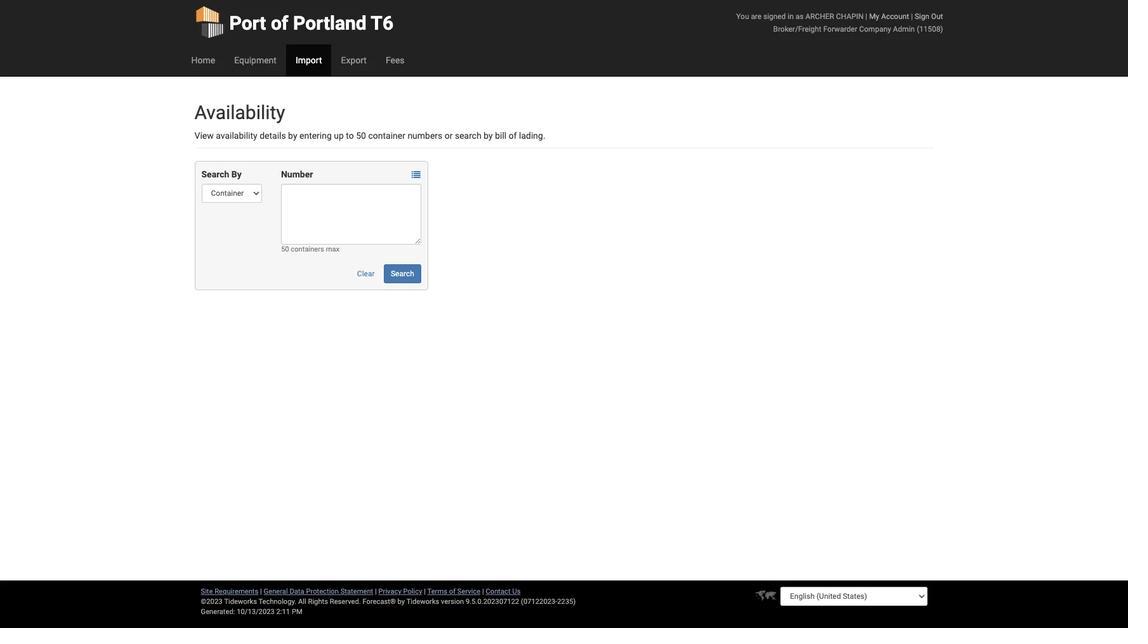 Task type: locate. For each thing, give the bounding box(es) containing it.
import button
[[286, 44, 332, 76]]

requirements
[[215, 588, 258, 596]]

| up 9.5.0.202307122
[[482, 588, 484, 596]]

container
[[368, 131, 405, 141]]

portland
[[293, 12, 367, 34]]

availability
[[194, 102, 285, 124]]

up
[[334, 131, 344, 141]]

1 vertical spatial of
[[509, 131, 517, 141]]

forwarder
[[823, 25, 857, 34]]

0 vertical spatial search
[[201, 169, 229, 180]]

max
[[326, 246, 340, 254]]

of up 'version'
[[449, 588, 456, 596]]

account
[[881, 12, 909, 21]]

9.5.0.202307122
[[466, 598, 519, 607]]

by down privacy policy link
[[398, 598, 405, 607]]

by
[[231, 169, 242, 180]]

2 vertical spatial of
[[449, 588, 456, 596]]

fees
[[386, 55, 405, 65]]

port of portland t6
[[229, 12, 393, 34]]

50 left containers
[[281, 246, 289, 254]]

all
[[298, 598, 306, 607]]

0 horizontal spatial of
[[271, 12, 288, 34]]

you are signed in as archer chapin | my account | sign out broker/freight forwarder company admin (11508)
[[736, 12, 943, 34]]

0 vertical spatial of
[[271, 12, 288, 34]]

by right details
[[288, 131, 297, 141]]

0 horizontal spatial search
[[201, 169, 229, 180]]

you
[[736, 12, 749, 21]]

1 vertical spatial 50
[[281, 246, 289, 254]]

search right clear button
[[391, 270, 414, 279]]

of
[[271, 12, 288, 34], [509, 131, 517, 141], [449, 588, 456, 596]]

search left the by
[[201, 169, 229, 180]]

forecast®
[[363, 598, 396, 607]]

general data protection statement link
[[264, 588, 373, 596]]

details
[[260, 131, 286, 141]]

of right "bill"
[[509, 131, 517, 141]]

©2023 tideworks
[[201, 598, 257, 607]]

by left "bill"
[[484, 131, 493, 141]]

of inside site requirements | general data protection statement | privacy policy | terms of service | contact us ©2023 tideworks technology. all rights reserved. forecast® by tideworks version 9.5.0.202307122 (07122023-2235) generated: 10/13/2023 2:11 pm
[[449, 588, 456, 596]]

by
[[288, 131, 297, 141], [484, 131, 493, 141], [398, 598, 405, 607]]

data
[[290, 588, 304, 596]]

Number text field
[[281, 184, 421, 245]]

search
[[201, 169, 229, 180], [391, 270, 414, 279]]

in
[[788, 12, 794, 21]]

1 horizontal spatial of
[[449, 588, 456, 596]]

2 horizontal spatial of
[[509, 131, 517, 141]]

50
[[356, 131, 366, 141], [281, 246, 289, 254]]

out
[[931, 12, 943, 21]]

pm
[[292, 608, 302, 617]]

privacy
[[378, 588, 401, 596]]

home
[[191, 55, 215, 65]]

| left my
[[865, 12, 867, 21]]

numbers
[[408, 131, 442, 141]]

search button
[[384, 265, 421, 284]]

search inside button
[[391, 270, 414, 279]]

of right port
[[271, 12, 288, 34]]

us
[[512, 588, 521, 596]]

|
[[865, 12, 867, 21], [911, 12, 913, 21], [260, 588, 262, 596], [375, 588, 377, 596], [424, 588, 426, 596], [482, 588, 484, 596]]

| left sign at the right top of page
[[911, 12, 913, 21]]

1 horizontal spatial by
[[398, 598, 405, 607]]

bill
[[495, 131, 506, 141]]

view
[[194, 131, 214, 141]]

1 horizontal spatial 50
[[356, 131, 366, 141]]

equipment
[[234, 55, 277, 65]]

admin
[[893, 25, 915, 34]]

terms of service link
[[427, 588, 480, 596]]

10/13/2023
[[237, 608, 275, 617]]

terms
[[427, 588, 447, 596]]

0 horizontal spatial 50
[[281, 246, 289, 254]]

t6
[[371, 12, 393, 34]]

availability
[[216, 131, 257, 141]]

1 vertical spatial search
[[391, 270, 414, 279]]

my
[[869, 12, 879, 21]]

search
[[455, 131, 481, 141]]

general
[[264, 588, 288, 596]]

to
[[346, 131, 354, 141]]

statement
[[341, 588, 373, 596]]

rights
[[308, 598, 328, 607]]

1 horizontal spatial search
[[391, 270, 414, 279]]

view availability details by entering up to 50 container numbers or search by bill of lading.
[[194, 131, 545, 141]]

50 right to
[[356, 131, 366, 141]]

equipment button
[[225, 44, 286, 76]]



Task type: describe. For each thing, give the bounding box(es) containing it.
archer
[[805, 12, 834, 21]]

| left the general
[[260, 588, 262, 596]]

site
[[201, 588, 213, 596]]

technology.
[[259, 598, 296, 607]]

export button
[[332, 44, 376, 76]]

| up forecast® on the left bottom
[[375, 588, 377, 596]]

broker/freight
[[773, 25, 821, 34]]

version
[[441, 598, 464, 607]]

generated:
[[201, 608, 235, 617]]

my account link
[[869, 12, 909, 21]]

fees button
[[376, 44, 414, 76]]

containers
[[291, 246, 324, 254]]

search for search by
[[201, 169, 229, 180]]

0 vertical spatial 50
[[356, 131, 366, 141]]

policy
[[403, 588, 422, 596]]

signed
[[763, 12, 786, 21]]

are
[[751, 12, 762, 21]]

show list image
[[412, 171, 421, 180]]

site requirements link
[[201, 588, 258, 596]]

50 containers max
[[281, 246, 340, 254]]

search for search
[[391, 270, 414, 279]]

| up tideworks
[[424, 588, 426, 596]]

lading.
[[519, 131, 545, 141]]

contact us link
[[486, 588, 521, 596]]

or
[[445, 131, 453, 141]]

entering
[[299, 131, 332, 141]]

sign
[[915, 12, 929, 21]]

clear
[[357, 270, 375, 279]]

clear button
[[350, 265, 382, 284]]

port
[[229, 12, 266, 34]]

as
[[796, 12, 804, 21]]

chapin
[[836, 12, 864, 21]]

home button
[[182, 44, 225, 76]]

protection
[[306, 588, 339, 596]]

tideworks
[[406, 598, 439, 607]]

sign out link
[[915, 12, 943, 21]]

site requirements | general data protection statement | privacy policy | terms of service | contact us ©2023 tideworks technology. all rights reserved. forecast® by tideworks version 9.5.0.202307122 (07122023-2235) generated: 10/13/2023 2:11 pm
[[201, 588, 576, 617]]

0 horizontal spatial by
[[288, 131, 297, 141]]

port of portland t6 link
[[194, 0, 393, 44]]

search by
[[201, 169, 242, 180]]

by inside site requirements | general data protection statement | privacy policy | terms of service | contact us ©2023 tideworks technology. all rights reserved. forecast® by tideworks version 9.5.0.202307122 (07122023-2235) generated: 10/13/2023 2:11 pm
[[398, 598, 405, 607]]

2 horizontal spatial by
[[484, 131, 493, 141]]

privacy policy link
[[378, 588, 422, 596]]

export
[[341, 55, 367, 65]]

2:11
[[276, 608, 290, 617]]

reserved.
[[330, 598, 361, 607]]

(11508)
[[917, 25, 943, 34]]

number
[[281, 169, 313, 180]]

2235)
[[557, 598, 576, 607]]

company
[[859, 25, 891, 34]]

service
[[457, 588, 480, 596]]

contact
[[486, 588, 511, 596]]

import
[[296, 55, 322, 65]]

(07122023-
[[521, 598, 557, 607]]



Task type: vqa. For each thing, say whether or not it's contained in the screenshot.
t6
yes



